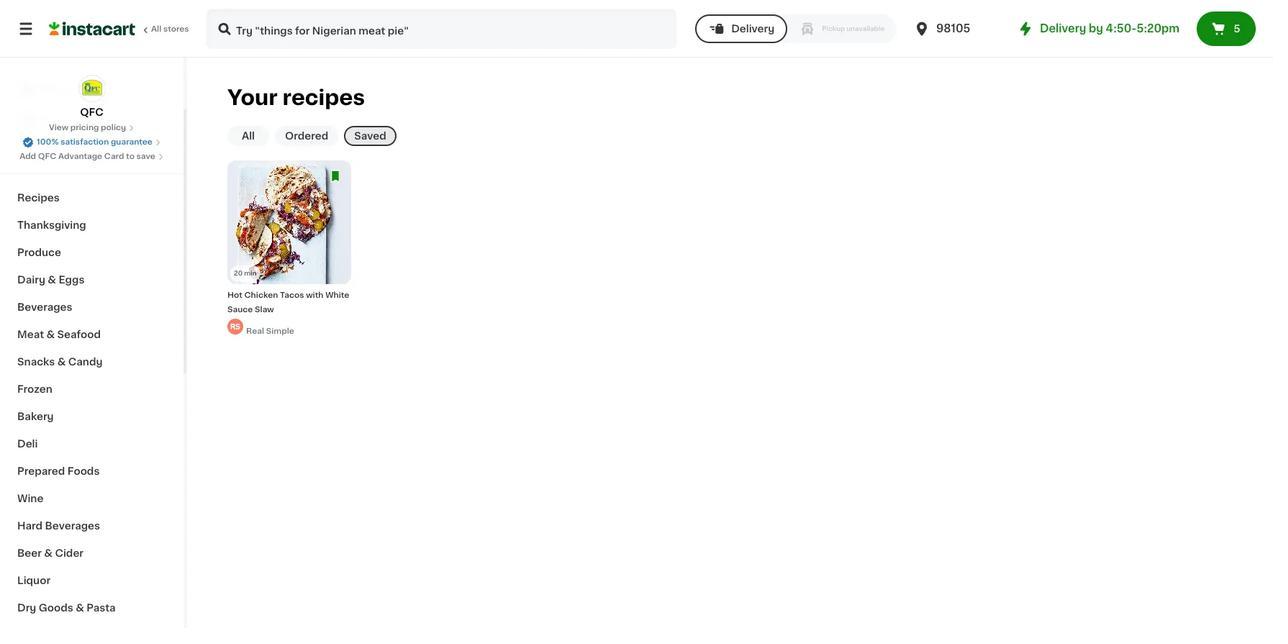 Task type: describe. For each thing, give the bounding box(es) containing it.
dry goods & pasta link
[[9, 595, 175, 622]]

liquor link
[[9, 567, 175, 595]]

bakery
[[17, 412, 54, 422]]

dairy & eggs link
[[9, 266, 175, 294]]

Search field
[[207, 10, 675, 48]]

hard beverages link
[[9, 513, 175, 540]]

meat & seafood
[[17, 330, 101, 340]]

your recipes
[[228, 87, 365, 108]]

wine link
[[9, 485, 175, 513]]

tacos
[[280, 292, 304, 300]]

beer & cider link
[[9, 540, 175, 567]]

guarantee
[[111, 138, 153, 146]]

all for all
[[242, 131, 255, 141]]

all stores
[[151, 25, 189, 33]]

white
[[326, 292, 349, 300]]

goods
[[39, 603, 73, 613]]

beer & cider
[[17, 549, 84, 559]]

min
[[244, 270, 257, 277]]

dry
[[17, 603, 36, 613]]

beverages link
[[9, 294, 175, 321]]

it
[[63, 113, 70, 123]]

policy
[[101, 124, 126, 132]]

pasta
[[87, 603, 116, 613]]

prepared foods link
[[9, 458, 175, 485]]

meat & seafood link
[[9, 321, 175, 348]]

wine
[[17, 494, 43, 504]]

delivery by 4:50-5:20pm link
[[1017, 20, 1180, 37]]

1 vertical spatial beverages
[[45, 521, 100, 531]]

produce link
[[9, 239, 175, 266]]

eggs
[[59, 275, 85, 285]]

snacks
[[17, 357, 55, 367]]

pricing
[[70, 124, 99, 132]]

100%
[[37, 138, 59, 146]]

add qfc advantage card to save
[[20, 153, 155, 161]]

100% satisfaction guarantee
[[37, 138, 153, 146]]

recipes
[[283, 87, 365, 108]]

qfc link
[[78, 75, 105, 120]]

service type group
[[696, 14, 896, 43]]

satisfaction
[[61, 138, 109, 146]]

buy
[[40, 113, 61, 123]]

view pricing policy
[[49, 124, 126, 132]]

prepared foods
[[17, 467, 100, 477]]

100% satisfaction guarantee button
[[22, 134, 161, 148]]

qfc logo image
[[78, 75, 105, 102]]

advantage
[[58, 153, 102, 161]]

foods
[[67, 467, 100, 477]]

lists link
[[9, 132, 175, 161]]

& for meat
[[46, 330, 55, 340]]

recipes
[[17, 193, 60, 203]]

buy it again link
[[9, 104, 175, 132]]

5:20pm
[[1137, 23, 1180, 34]]

recipes link
[[9, 184, 175, 212]]

frozen link
[[9, 376, 175, 403]]

stores
[[163, 25, 189, 33]]

https://www.instacart.com/assets/recipes/realsimple round 8dfe57b4fc5d8c3fe306dc037ee48884d9fafca5214dc9818180ea538b77d461.jpg image
[[228, 319, 243, 335]]

real simple
[[246, 328, 294, 335]]

again
[[73, 113, 101, 123]]

deli
[[17, 439, 38, 449]]

slaw
[[255, 306, 274, 314]]

by
[[1089, 23, 1104, 34]]

delivery for delivery by 4:50-5:20pm
[[1040, 23, 1087, 34]]

shop
[[40, 84, 67, 94]]

deli link
[[9, 431, 175, 458]]

lists
[[40, 142, 65, 152]]

snacks & candy link
[[9, 348, 175, 376]]

1 vertical spatial qfc
[[38, 153, 56, 161]]

meat
[[17, 330, 44, 340]]

prepared
[[17, 467, 65, 477]]

1 horizontal spatial qfc
[[80, 107, 103, 117]]



Task type: vqa. For each thing, say whether or not it's contained in the screenshot.
Search field
yes



Task type: locate. For each thing, give the bounding box(es) containing it.
hard beverages
[[17, 521, 100, 531]]

candy
[[68, 357, 103, 367]]

hot chicken tacos with white sauce slaw
[[228, 292, 349, 314]]

all
[[151, 25, 161, 33], [242, 131, 255, 141]]

beverages up cider
[[45, 521, 100, 531]]

produce
[[17, 248, 61, 258]]

add
[[20, 153, 36, 161]]

0 horizontal spatial qfc
[[38, 153, 56, 161]]

beverages down "dairy & eggs"
[[17, 302, 72, 312]]

saved
[[354, 131, 386, 141]]

20 min
[[234, 270, 257, 277]]

& right beer
[[44, 549, 53, 559]]

bakery link
[[9, 403, 175, 431]]

dairy
[[17, 275, 45, 285]]

1 horizontal spatial delivery
[[1040, 23, 1087, 34]]

liquor
[[17, 576, 50, 586]]

filters option group
[[228, 123, 397, 149]]

your
[[228, 87, 278, 108]]

delivery
[[1040, 23, 1087, 34], [732, 24, 775, 34]]

4:50-
[[1106, 23, 1137, 34]]

dry goods & pasta
[[17, 603, 116, 613]]

delivery for delivery
[[732, 24, 775, 34]]

view
[[49, 124, 68, 132]]

simple
[[266, 328, 294, 335]]

all inside all stores link
[[151, 25, 161, 33]]

all for all stores
[[151, 25, 161, 33]]

instacart logo image
[[49, 20, 135, 37]]

&
[[48, 275, 56, 285], [46, 330, 55, 340], [57, 357, 66, 367], [44, 549, 53, 559], [76, 603, 84, 613]]

0 horizontal spatial delivery
[[732, 24, 775, 34]]

qfc up view pricing policy link
[[80, 107, 103, 117]]

& left eggs
[[48, 275, 56, 285]]

98105 button
[[914, 9, 1000, 49]]

& left the pasta
[[76, 603, 84, 613]]

None search field
[[206, 9, 677, 49]]

0 vertical spatial beverages
[[17, 302, 72, 312]]

all stores link
[[49, 9, 190, 49]]

all down your
[[242, 131, 255, 141]]

chicken
[[244, 292, 278, 300]]

view pricing policy link
[[49, 122, 135, 134]]

shop link
[[9, 75, 175, 104]]

& for beer
[[44, 549, 53, 559]]

all left the stores
[[151, 25, 161, 33]]

add qfc advantage card to save link
[[20, 151, 164, 163]]

0 vertical spatial qfc
[[80, 107, 103, 117]]

with
[[306, 292, 324, 300]]

save
[[136, 153, 155, 161]]

to
[[126, 153, 135, 161]]

& for snacks
[[57, 357, 66, 367]]

dairy & eggs
[[17, 275, 85, 285]]

thanksgiving
[[17, 220, 86, 230]]

qfc down lists
[[38, 153, 56, 161]]

1 vertical spatial all
[[242, 131, 255, 141]]

hard
[[17, 521, 43, 531]]

snacks & candy
[[17, 357, 103, 367]]

0 vertical spatial all
[[151, 25, 161, 33]]

delivery button
[[696, 14, 788, 43]]

5
[[1234, 24, 1241, 34]]

& for dairy
[[48, 275, 56, 285]]

qfc
[[80, 107, 103, 117], [38, 153, 56, 161]]

thanksgiving link
[[9, 212, 175, 239]]

sauce
[[228, 306, 253, 314]]

& left candy
[[57, 357, 66, 367]]

seafood
[[57, 330, 101, 340]]

recipe card group
[[228, 161, 351, 338]]

beverages
[[17, 302, 72, 312], [45, 521, 100, 531]]

0 horizontal spatial all
[[151, 25, 161, 33]]

& right meat at the bottom left of the page
[[46, 330, 55, 340]]

beer
[[17, 549, 42, 559]]

delivery by 4:50-5:20pm
[[1040, 23, 1180, 34]]

ordered
[[285, 131, 329, 141]]

frozen
[[17, 384, 52, 395]]

5 button
[[1197, 12, 1256, 46]]

1 horizontal spatial all
[[242, 131, 255, 141]]

all inside filters option group
[[242, 131, 255, 141]]

hot
[[228, 292, 243, 300]]

delivery inside delivery button
[[732, 24, 775, 34]]

98105
[[937, 23, 971, 34]]

real
[[246, 328, 264, 335]]

20
[[234, 270, 243, 277]]

buy it again
[[40, 113, 101, 123]]

card
[[104, 153, 124, 161]]



